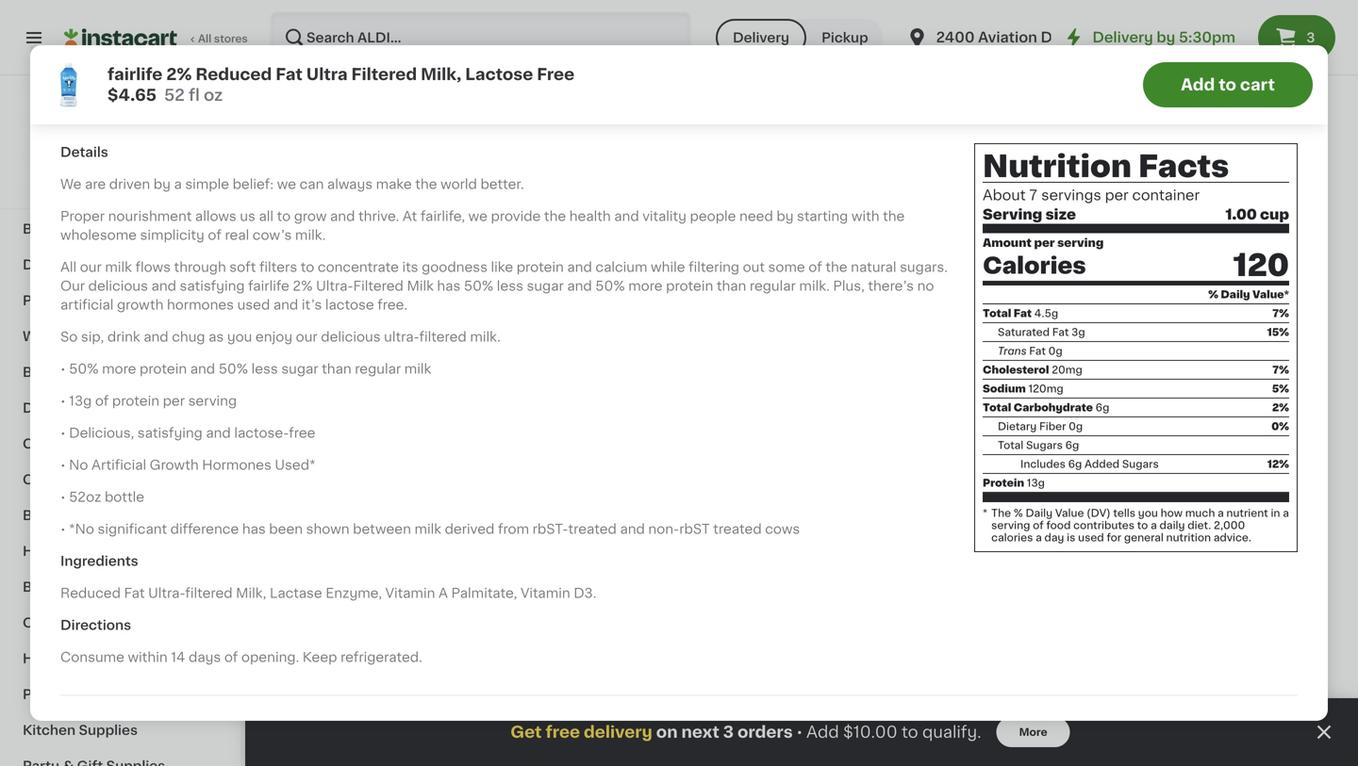 Task type: locate. For each thing, give the bounding box(es) containing it.
gal for 2%
[[290, 364, 306, 375]]

2 vitamin from the left
[[521, 587, 570, 601]]

1 vertical spatial (20+)
[[1158, 472, 1194, 486]]

it's
[[302, 299, 322, 312]]

1 vertical spatial 7%
[[1273, 365, 1290, 375]]

farms inside friendly farms 2% milk 1 gal
[[340, 346, 380, 359]]

fat
[[276, 67, 303, 83], [1014, 308, 1032, 319], [1053, 327, 1069, 338], [1029, 346, 1046, 356], [124, 587, 145, 601]]

2 85 from the left
[[1006, 322, 1020, 332]]

50% down as at the left top of the page
[[219, 363, 248, 376]]

by right 'need' on the right
[[777, 210, 794, 223]]

0 horizontal spatial reduced
[[60, 587, 121, 601]]

2 (20+) from the top
[[1158, 472, 1194, 486]]

fries right chicken
[[581, 723, 613, 736]]

2% inside fairlife 2% reduced fat ultra filtered milk, lactose free $4.65 52 fl oz
[[166, 67, 192, 83]]

prepared
[[23, 294, 85, 308]]

our up our
[[80, 261, 102, 274]]

dry goods & pasta link
[[11, 391, 229, 426]]

gal inside friendly farms whole milk 0.5 gal
[[1004, 383, 1021, 394]]

vitamin left d3.
[[521, 587, 570, 601]]

fat left ultra
[[276, 67, 303, 83]]

to up cow's
[[277, 210, 291, 223]]

add up cup
[[1278, 167, 1306, 180]]

delivery inside button
[[733, 31, 790, 44]]

vitamin left a
[[385, 587, 435, 601]]

delivery left "7 oz"
[[733, 31, 790, 44]]

ultra- up the lactose
[[316, 280, 353, 293]]

1 vertical spatial 0g
[[1069, 421, 1083, 432]]

sugar inside all our milk flows through soft filters to concentrate its goodness like protein and calcium while filtering out some of the natural sugars. our delicious and satisfying fairlife 2% ultra-filtered milk has 50% less sugar and 50% more protein than regular milk. plus, there's no artificial growth hormones used and it's lactose free.
[[527, 280, 564, 293]]

0 vertical spatial goods
[[51, 402, 96, 415]]

0 vertical spatial you
[[227, 331, 252, 344]]

gal down cholesterol
[[1004, 383, 1021, 394]]

goods down beer & cider
[[51, 402, 96, 415]]

0 vertical spatial has
[[437, 280, 461, 293]]

0 vertical spatial we
[[277, 178, 296, 191]]

frozen for frozen
[[23, 187, 69, 200]]

1 vertical spatial ultra-
[[148, 587, 185, 601]]

5%
[[1272, 384, 1290, 394]]

oz
[[297, 6, 309, 16], [472, 6, 484, 16], [648, 6, 660, 16], [818, 25, 830, 35], [1178, 25, 1190, 35], [204, 87, 223, 103]]

1 horizontal spatial 7
[[1030, 189, 1038, 202]]

get free delivery on next 3 orders • add $10.00 to qualify.
[[511, 725, 982, 741]]

0 vertical spatial our
[[80, 261, 102, 274]]

filtered inside fairlife 2% reduced fat ultra filtered milk, lactose free $4.65 52 fl oz
[[351, 67, 417, 83]]

& inside 'link'
[[61, 115, 72, 128]]

0 horizontal spatial frozen
[[23, 187, 69, 200]]

oils, vinegars, & spices link
[[11, 606, 229, 641]]

cider
[[72, 366, 109, 379]]

no
[[69, 459, 88, 472]]

consume within 14 days of opening. keep refrigerated.
[[60, 651, 422, 665]]

0 vertical spatial sugar
[[527, 280, 564, 293]]

2 12 oz from the left
[[458, 6, 484, 16]]

regular
[[750, 280, 796, 293], [355, 363, 401, 376]]

• right beer
[[60, 363, 66, 376]]

goodness
[[422, 261, 488, 274]]

0 vertical spatial fries
[[581, 723, 613, 736]]

2 vertical spatial 3
[[723, 725, 734, 741]]

protein right like
[[517, 261, 564, 274]]

item carousel region containing frozen snacks
[[283, 460, 1321, 767]]

lactose
[[465, 67, 533, 83]]

a left day
[[1036, 533, 1042, 543]]

add up sticks
[[807, 725, 839, 741]]

by inside the proper nourishment allows us all to grow and thrive. at fairlife, we provide the health and vitality people need by starting with the wholesome simplicity of real cow's milk.
[[777, 210, 794, 223]]

• for • delicious, satisfying and lactose-free
[[60, 427, 66, 440]]

season's
[[283, 723, 342, 736]]

$ down all our milk flows through soft filters to concentrate its goodness like protein and calcium while filtering out some of the natural sugars. our delicious and satisfying fairlife 2% ultra-filtered milk has 50% less sugar and 50% more protein than regular milk. plus, there's no artificial growth hormones used and it's lactose free. at the top
[[462, 322, 469, 332]]

wine link
[[11, 319, 229, 355]]

frozen up shown
[[283, 469, 354, 489]]

85 down total fat 4.5g
[[1006, 322, 1020, 332]]

regular
[[686, 723, 737, 736]]

vitamin
[[385, 587, 435, 601], [521, 587, 570, 601]]

farms down the lactose
[[340, 346, 380, 359]]

driven
[[109, 178, 150, 191]]

1 vertical spatial fairlife
[[248, 280, 289, 293]]

& up the we
[[75, 151, 86, 164]]

many up "lactose" at left top
[[477, 25, 507, 35]]

• for • 13g of protein per serving
[[60, 395, 66, 408]]

1 vertical spatial view
[[1104, 472, 1136, 486]]

gal down so sip, drink and chug as you enjoy our delicious ultra-filtered milk.
[[290, 364, 306, 375]]

friendly for 2%
[[283, 346, 336, 359]]

many in stock inside button
[[1004, 25, 1078, 35]]

0 vertical spatial milk.
[[295, 229, 326, 242]]

0 vertical spatial view
[[1104, 95, 1136, 108]]

treated up d3.
[[568, 523, 617, 536]]

7 inside nutrition facts about 7 servings per container
[[1030, 189, 1038, 202]]

oz inside fairlife 2% reduced fat ultra filtered milk, lactose free $4.65 52 fl oz
[[204, 87, 223, 103]]

appetitos mozzarella sticks button
[[809, 528, 970, 767]]

kirkwood chicken fries button
[[458, 528, 619, 754]]

baking
[[23, 581, 69, 594]]

6g for total carbohydrate 6g
[[1096, 403, 1110, 413]]

• right orders
[[797, 725, 803, 740]]

3 inside treatment tracker modal dialog
[[723, 725, 734, 741]]

delivery for delivery
[[733, 31, 790, 44]]

so
[[60, 331, 78, 344]]

by
[[1157, 31, 1176, 44], [154, 178, 171, 191], [777, 210, 794, 223]]

1 horizontal spatial frozen
[[283, 469, 354, 489]]

by left the 5:30pm
[[1157, 31, 1176, 44]]

0 vertical spatial (20+)
[[1158, 95, 1194, 108]]

from
[[498, 523, 529, 536]]

farms inside friendly farms whole milk 0.5 gal
[[1042, 346, 1082, 359]]

4.5g
[[1035, 308, 1059, 319]]

fat for total fat 4.5g
[[1014, 308, 1032, 319]]

to inside all our milk flows through soft filters to concentrate its goodness like protein and calcium while filtering out some of the natural sugars. our delicious and satisfying fairlife 2% ultra-filtered milk has 50% less sugar and 50% more protein than regular milk. plus, there's no artificial growth hormones used and it's lactose free.
[[301, 261, 314, 274]]

gal for whole
[[1004, 383, 1021, 394]]

0 horizontal spatial gal
[[290, 364, 306, 375]]

add to cart button
[[1143, 62, 1313, 108]]

fat for trans fat 0g
[[1029, 346, 1046, 356]]

fairlife inside fairlife 2% reduced fat ultra filtered milk, lactose free $4.65 52 fl oz
[[108, 67, 163, 83]]

0 horizontal spatial 85
[[480, 322, 494, 332]]

0 horizontal spatial used
[[237, 299, 270, 312]]

friendly down $ 3 05
[[283, 346, 336, 359]]

milk. down some
[[799, 280, 830, 293]]

1 $ from the left
[[287, 322, 294, 332]]

all inside all our milk flows through soft filters to concentrate its goodness like protein and calcium while filtering out some of the natural sugars. our delicious and satisfying fairlife 2% ultra-filtered milk has 50% less sugar and 50% more protein than regular milk. plus, there's no artificial growth hormones used and it's lactose free.
[[60, 261, 77, 274]]

0 vertical spatial view all (20+)
[[1104, 95, 1194, 108]]

2 item carousel region from the top
[[283, 460, 1321, 767]]

7.5
[[1160, 25, 1175, 35]]

2 7% from the top
[[1273, 365, 1290, 375]]

add down for
[[1103, 544, 1130, 557]]

• for • 52oz bottle
[[60, 491, 66, 504]]

1 85 from the left
[[480, 322, 494, 332]]

serving down size
[[1058, 238, 1104, 248]]

0 vertical spatial regular
[[750, 280, 796, 293]]

goods
[[51, 402, 96, 415], [79, 474, 125, 487]]

canned goods & soups
[[23, 474, 185, 487]]

ultra
[[306, 67, 348, 83]]

friendly farms whole milk 0.5 gal
[[985, 346, 1127, 394]]

proper nourishment allows us all to grow and thrive. at fairlife, we provide the health and vitality people need by starting with the wholesome simplicity of real cow's milk.
[[60, 210, 905, 242]]

1 horizontal spatial you
[[1138, 508, 1158, 519]]

add button down nutrient
[[1242, 534, 1315, 568]]

2 vertical spatial total
[[998, 440, 1024, 451]]

0g right fiber
[[1069, 421, 1083, 432]]

1 horizontal spatial friendly
[[985, 346, 1038, 359]]

get
[[511, 725, 542, 741]]

kitchen supplies link
[[11, 713, 229, 749]]

snacks down the more
[[1022, 742, 1070, 755]]

6g left added
[[1068, 459, 1082, 470]]

the right with
[[883, 210, 905, 223]]

our down the it's
[[296, 331, 318, 344]]

% right "the"
[[1014, 508, 1023, 519]]

appetitos inside appetitos cream cheese stuffed jalapenos
[[1160, 723, 1225, 736]]

gal inside friendly farms 2% milk 1 gal
[[290, 364, 306, 375]]

dry goods & pasta
[[23, 402, 152, 415]]

85 for friendly farms whole milk's add button
[[1006, 322, 1020, 332]]

1 item carousel region from the top
[[283, 83, 1321, 445]]

1 12 from the left
[[283, 6, 294, 16]]

1 vertical spatial all
[[60, 261, 77, 274]]

2% up 52
[[166, 67, 192, 83]]

2 horizontal spatial snacks
[[1022, 742, 1070, 755]]

0 horizontal spatial friendly
[[283, 346, 336, 359]]

1 vertical spatial 7
[[1030, 189, 1038, 202]]

6g right carbohydrate
[[1096, 403, 1110, 413]]

regular down ultra-
[[355, 363, 401, 376]]

1 vertical spatial satisfying
[[138, 427, 203, 440]]

1 horizontal spatial our
[[296, 331, 318, 344]]

farms up '20mg'
[[1042, 346, 1082, 359]]

2 horizontal spatial $ 1 85
[[1164, 321, 1196, 341]]

friendly inside friendly farms 2% milk 1 gal
[[283, 346, 336, 359]]

0 horizontal spatial %
[[1014, 508, 1023, 519]]

oz right the 7.5
[[1178, 25, 1190, 35]]

7%
[[1273, 308, 1290, 319], [1273, 365, 1290, 375]]

0 vertical spatial all
[[198, 33, 212, 44]]

& up delicious,
[[99, 402, 110, 415]]

candy
[[89, 151, 134, 164]]

4 $ from the left
[[1164, 322, 1171, 332]]

service type group
[[716, 19, 884, 57]]

the inside all our milk flows through soft filters to concentrate its goodness like protein and calcium while filtering out some of the natural sugars. our delicious and satisfying fairlife 2% ultra-filtered milk has 50% less sugar and 50% more protein than regular milk. plus, there's no artificial growth hormones used and it's lactose free.
[[826, 261, 848, 274]]

1 horizontal spatial regular
[[750, 280, 796, 293]]

1 view all (20+) from the top
[[1104, 95, 1194, 108]]

0 vertical spatial filtered
[[419, 331, 467, 344]]

$3.49 element
[[1160, 696, 1321, 720]]

free.
[[378, 299, 408, 312]]

prepared foods link
[[11, 283, 229, 319]]

milk, left lactase
[[236, 587, 266, 601]]

appetitos cream cheese stuffed jalapenos
[[1160, 723, 1273, 767]]

2 12 from the left
[[458, 6, 469, 16]]

add button for mamma cozi pepperoni pizza snacks
[[1067, 534, 1140, 568]]

0 horizontal spatial vitamin
[[385, 587, 435, 601]]

0 vertical spatial 7%
[[1273, 308, 1290, 319]]

1 horizontal spatial treated
[[713, 523, 762, 536]]

85 left 15%
[[1182, 322, 1196, 332]]

to inside * the % daily value (dv) tells you how much a nutrient in a serving of food contributes to a daily diet. 2,000 calories a day is used for general nutrition advice.
[[1137, 521, 1148, 531]]

daily
[[1160, 521, 1185, 531]]

12 oz up "lactose" at left top
[[458, 6, 484, 16]]

3 inside button
[[1307, 31, 1315, 44]]

add button for appetitos cream cheese stuffed jalapenos
[[1242, 534, 1315, 568]]

stock inside button
[[1048, 25, 1078, 35]]

2% up the it's
[[293, 280, 313, 293]]

0 horizontal spatial 3
[[294, 321, 307, 341]]

3 $ 1 85 from the left
[[1164, 321, 1196, 341]]

sugars right added
[[1122, 459, 1159, 470]]

appetitos up sticks
[[809, 723, 874, 736]]

snacks up between
[[358, 469, 435, 489]]

milk inside all our milk flows through soft filters to concentrate its goodness like protein and calcium while filtering out some of the natural sugars. our delicious and satisfying fairlife 2% ultra-filtered milk has 50% less sugar and 50% more protein than regular milk. plus, there's no artificial growth hormones used and it's lactose free.
[[105, 261, 132, 274]]

1 friendly from the left
[[283, 346, 336, 359]]

amount per serving
[[983, 238, 1104, 248]]

regular down some
[[750, 280, 796, 293]]

we inside the proper nourishment allows us all to grow and thrive. at fairlife, we provide the health and vitality people need by starting with the wholesome simplicity of real cow's milk.
[[469, 210, 488, 223]]

used inside * the % daily value (dv) tells you how much a nutrient in a serving of food contributes to a daily diet. 2,000 calories a day is used for general nutrition advice.
[[1078, 533, 1104, 543]]

7 up serving size
[[1030, 189, 1038, 202]]

13g
[[69, 395, 92, 408], [1027, 478, 1045, 488]]

0g up '20mg'
[[1049, 346, 1063, 356]]

satisfying up "growth"
[[138, 427, 203, 440]]

0 vertical spatial milk
[[105, 261, 132, 274]]

condiments
[[23, 438, 107, 451]]

0 vertical spatial satisfying
[[180, 280, 245, 293]]

delicious up foods
[[88, 280, 148, 293]]

appetitos for cheese
[[1160, 723, 1225, 736]]

• right dry
[[60, 395, 66, 408]]

milk inside friendly farms 2% milk 1 gal
[[407, 346, 434, 359]]

to right $10.00
[[902, 725, 918, 741]]

delivery left the 7.5
[[1093, 31, 1153, 44]]

0 horizontal spatial fries
[[402, 742, 434, 755]]

instacart logo image
[[64, 26, 177, 49]]

has down goodness
[[437, 280, 461, 293]]

filtered
[[419, 331, 467, 344], [185, 587, 233, 601]]

None search field
[[270, 11, 691, 64]]

per inside nutrition facts about 7 servings per container
[[1105, 189, 1129, 202]]

add button for friendly farms whole milk
[[1067, 156, 1140, 190]]

1 horizontal spatial used
[[1078, 533, 1104, 543]]

fries inside season's choice seasoned french fries
[[402, 742, 434, 755]]

cup
[[1260, 208, 1290, 222]]

0 horizontal spatial milk,
[[236, 587, 266, 601]]

view for 1st view all (20+) popup button from the top of the page
[[1104, 95, 1136, 108]]

3 inside product group
[[294, 321, 307, 341]]

2 horizontal spatial serving
[[1058, 238, 1104, 248]]

friendly farms 2% milk 1 gal
[[283, 346, 434, 375]]

daily inside * the % daily value (dv) tells you how much a nutrient in a serving of food contributes to a daily diet. 2,000 calories a day is used for general nutrition advice.
[[1026, 508, 1053, 519]]

$ inside $ 3 05
[[287, 322, 294, 332]]

0 horizontal spatial daily
[[1026, 508, 1053, 519]]

1 vitamin from the left
[[385, 587, 435, 601]]

1 vertical spatial care
[[85, 689, 118, 702]]

1 vertical spatial all
[[259, 210, 274, 223]]

cow's
[[253, 229, 292, 242]]

0 horizontal spatial we
[[277, 178, 296, 191]]

satisfying
[[180, 280, 245, 293], [138, 427, 203, 440]]

add button up size
[[1067, 156, 1140, 190]]

enzyme,
[[326, 587, 382, 601]]

all left stores
[[198, 33, 212, 44]]

we left can
[[277, 178, 296, 191]]

friendly
[[283, 346, 336, 359], [985, 346, 1038, 359]]

shown
[[306, 523, 350, 536]]

2 vertical spatial all
[[1139, 472, 1155, 486]]

3 $ from the left
[[989, 322, 996, 332]]

2 $ from the left
[[462, 322, 469, 332]]

pickup button
[[807, 19, 884, 57]]

friendly inside friendly farms whole milk 0.5 gal
[[985, 346, 1038, 359]]

1 vertical spatial view all (20+) button
[[1096, 460, 1215, 498]]

0 vertical spatial daily
[[1221, 289, 1250, 300]]

delivery for delivery by 5:30pm
[[1093, 31, 1153, 44]]

rbst
[[679, 523, 710, 536]]

2 appetitos from the left
[[1160, 723, 1225, 736]]

goods up • 52oz bottle
[[79, 474, 125, 487]]

of
[[208, 229, 222, 242], [809, 261, 822, 274], [95, 395, 109, 408], [1033, 521, 1044, 531], [224, 651, 238, 665]]

13g down includes
[[1027, 478, 1045, 488]]

fries right french
[[402, 742, 434, 755]]

fries
[[581, 723, 613, 736], [402, 742, 434, 755]]

& up artificial
[[110, 438, 121, 451]]

1 horizontal spatial delivery
[[1093, 31, 1153, 44]]

health care
[[23, 653, 104, 666]]

serving up the "• delicious, satisfying and lactose-free"
[[188, 395, 237, 408]]

0 vertical spatial fairlife
[[108, 67, 163, 83]]

all
[[1139, 95, 1155, 108], [259, 210, 274, 223], [1139, 472, 1155, 486]]

0 vertical spatial reduced
[[196, 67, 272, 83]]

jalapenos
[[1160, 761, 1229, 767]]

simple
[[185, 178, 229, 191]]

1 horizontal spatial 12
[[458, 6, 469, 16]]

aldi link
[[102, 98, 138, 157]]

mamma
[[985, 723, 1038, 736]]

appetitos inside appetitos mozzarella sticks
[[809, 723, 874, 736]]

• down the 'dry goods & pasta' in the left bottom of the page
[[60, 427, 66, 440]]

100%
[[48, 182, 77, 192]]

85 for add button above cup
[[1182, 322, 1196, 332]]

1 view from the top
[[1104, 95, 1136, 108]]

reduced up vinegars, on the bottom of the page
[[60, 587, 121, 601]]

nourishment
[[108, 210, 192, 223]]

1 horizontal spatial snacks
[[358, 469, 435, 489]]

dietary fiber 0g
[[998, 421, 1083, 432]]

fairlife up $4.65
[[108, 67, 163, 83]]

total for dietary fiber 0g
[[983, 403, 1012, 413]]

1 12 oz from the left
[[283, 6, 309, 16]]

2 vertical spatial snacks
[[1022, 742, 1070, 755]]

allows
[[195, 210, 237, 223]]

product group
[[809, 0, 970, 54], [283, 151, 443, 400], [985, 151, 1145, 419], [1160, 151, 1321, 396], [283, 528, 443, 767], [458, 528, 619, 754], [634, 528, 794, 767], [985, 528, 1145, 767], [1160, 528, 1321, 767]]

all for all our milk flows through soft filters to concentrate its goodness like protein and calcium while filtering out some of the natural sugars. our delicious and satisfying fairlife 2% ultra-filtered milk has 50% less sugar and 50% more protein than regular milk. plus, there's no artificial growth hormones used and it's lactose free.
[[60, 261, 77, 274]]

add down the 5:30pm
[[1181, 77, 1215, 93]]

1 vertical spatial regular
[[355, 363, 401, 376]]

1 vertical spatial has
[[242, 523, 266, 536]]

milk for whole
[[985, 365, 1012, 378]]

appetitos for sticks
[[809, 723, 874, 736]]

7 inside button
[[809, 25, 815, 35]]

consume
[[60, 651, 124, 665]]

of right some
[[809, 261, 822, 274]]

fat for saturated fat 3g
[[1053, 327, 1069, 338]]

0 horizontal spatial our
[[80, 261, 102, 274]]

ultra- up spices
[[148, 587, 185, 601]]

(20+) down add to cart
[[1158, 95, 1194, 108]]

1 horizontal spatial serving
[[992, 521, 1030, 531]]

view all (20+) button up how
[[1096, 460, 1215, 498]]

1 vertical spatial 13g
[[1027, 478, 1045, 488]]

12 up "lactose" at left top
[[458, 6, 469, 16]]

7% up 15%
[[1273, 308, 1290, 319]]

1 (20+) from the top
[[1158, 95, 1194, 108]]

0 horizontal spatial treated
[[568, 523, 617, 536]]

total down dietary
[[998, 440, 1024, 451]]

1 horizontal spatial ultra-
[[316, 280, 353, 293]]

add button up at
[[365, 156, 438, 190]]

1 vertical spatial milk.
[[799, 280, 830, 293]]

0 horizontal spatial 7
[[809, 25, 815, 35]]

total down 0.5
[[983, 403, 1012, 413]]

7
[[809, 25, 815, 35], [1030, 189, 1038, 202]]

gal
[[290, 364, 306, 375], [1004, 383, 1021, 394]]

of inside the proper nourishment allows us all to grow and thrive. at fairlife, we provide the health and vitality people need by starting with the wholesome simplicity of real cow's milk.
[[208, 229, 222, 242]]

2 treated from the left
[[713, 523, 762, 536]]

2 friendly from the left
[[985, 346, 1038, 359]]

and down as at the left top of the page
[[190, 363, 215, 376]]

1 horizontal spatial 13g
[[1027, 478, 1045, 488]]

many in stock
[[302, 25, 376, 35], [477, 25, 552, 35], [653, 25, 727, 35], [1004, 25, 1078, 35], [1179, 44, 1254, 54], [1004, 402, 1078, 412]]

85 down all our milk flows through soft filters to concentrate its goodness like protein and calcium while filtering out some of the natural sugars. our delicious and satisfying fairlife 2% ultra-filtered milk has 50% less sugar and 50% more protein than regular milk. plus, there's no artificial growth hormones used and it's lactose free. at the top
[[480, 322, 494, 332]]

1 7% from the top
[[1273, 308, 1290, 319]]

120mg
[[1029, 384, 1064, 394]]

prepared foods
[[23, 294, 131, 308]]

1 vertical spatial frozen
[[283, 469, 354, 489]]

1 vertical spatial total
[[983, 403, 1012, 413]]

1 horizontal spatial 85
[[1006, 322, 1020, 332]]

1 horizontal spatial gal
[[1004, 383, 1021, 394]]

a left simple
[[174, 178, 182, 191]]

1 horizontal spatial 12 oz
[[458, 6, 484, 16]]

0 vertical spatial delicious
[[88, 280, 148, 293]]

add down "12%"
[[1278, 544, 1306, 557]]

fat inside fairlife 2% reduced fat ultra filtered milk, lactose free $4.65 52 fl oz
[[276, 67, 303, 83]]

milk. inside the proper nourishment allows us all to grow and thrive. at fairlife, we provide the health and vitality people need by starting with the wholesome simplicity of real cow's milk.
[[295, 229, 326, 242]]

milk
[[407, 280, 434, 293], [407, 346, 434, 359], [985, 365, 1012, 378]]

0 horizontal spatial sugars
[[1026, 440, 1063, 451]]

item carousel region
[[283, 83, 1321, 445], [283, 460, 1321, 767]]

milk inside friendly farms whole milk 0.5 gal
[[985, 365, 1012, 378]]

0 horizontal spatial 12
[[283, 6, 294, 16]]

product group containing bremer regular corn dogs
[[634, 528, 794, 767]]

2 farms from the left
[[1042, 346, 1082, 359]]

sauces
[[124, 438, 174, 451]]

0 horizontal spatial appetitos
[[809, 723, 874, 736]]

whole
[[1086, 346, 1127, 359]]

2 vertical spatial by
[[777, 210, 794, 223]]

includes 6g added sugars
[[1021, 459, 1159, 470]]

0 vertical spatial view all (20+) button
[[1096, 83, 1215, 121]]

add for add button related to mamma cozi pepperoni pizza snacks
[[1103, 544, 1130, 557]]

1 horizontal spatial milk.
[[470, 331, 501, 344]]

many down 7.5 oz
[[1179, 44, 1209, 54]]

add inside add to cart button
[[1181, 77, 1215, 93]]

0 horizontal spatial sugar
[[281, 363, 318, 376]]

total fat 4.5g
[[983, 308, 1059, 319]]

• delicious, satisfying and lactose-free
[[60, 427, 315, 440]]

bremer regular corn dogs
[[634, 723, 773, 755]]

milk up 0.5
[[985, 365, 1012, 378]]

1 vertical spatial 6g
[[1066, 440, 1079, 451]]

3 85 from the left
[[1182, 322, 1196, 332]]

per up calories
[[1034, 238, 1055, 248]]

12 up fairlife 2% reduced fat ultra filtered milk, lactose free $4.65 52 fl oz
[[283, 6, 294, 16]]

milk, left "lactose" at left top
[[421, 67, 462, 83]]

in inside * the % daily value (dv) tells you how much a nutrient in a serving of food contributes to a daily diet. 2,000 calories a day is used for general nutrition advice.
[[1271, 508, 1281, 519]]

reduced fat ultra-filtered milk, lactase enzyme, vitamin a palmitate, vitamin d3.
[[60, 587, 597, 601]]

0 horizontal spatial delicious
[[88, 280, 148, 293]]

1 appetitos from the left
[[809, 723, 874, 736]]

1 vertical spatial we
[[469, 210, 488, 223]]

you inside * the % daily value (dv) tells you how much a nutrient in a serving of food contributes to a daily diet. 2,000 calories a day is used for general nutrition advice.
[[1138, 508, 1158, 519]]

1 farms from the left
[[340, 346, 380, 359]]

appetitos
[[809, 723, 874, 736], [1160, 723, 1225, 736]]

goods for canned
[[79, 474, 125, 487]]

0 horizontal spatial more
[[102, 363, 136, 376]]

0 horizontal spatial per
[[163, 395, 185, 408]]

pickup
[[822, 31, 868, 44]]

fat left 3g
[[1053, 327, 1069, 338]]

add for add button above cup
[[1278, 167, 1306, 180]]

directions
[[60, 619, 131, 633]]

all down delivery by 5:30pm link
[[1139, 95, 1155, 108]]

keep
[[303, 651, 337, 665]]

2 view from the top
[[1104, 472, 1136, 486]]

filtered inside all our milk flows through soft filters to concentrate its goodness like protein and calcium while filtering out some of the natural sugars. our delicious and satisfying fairlife 2% ultra-filtered milk has 50% less sugar and 50% more protein than regular milk. plus, there's no artificial growth hormones used and it's lactose free.
[[353, 280, 404, 293]]

milk up prepared foods link
[[105, 261, 132, 274]]

farms for 2%
[[340, 346, 380, 359]]

starting
[[797, 210, 848, 223]]

added
[[1085, 459, 1120, 470]]

free inside treatment tracker modal dialog
[[546, 725, 580, 741]]

nutrition
[[1166, 533, 1211, 543]]

0 vertical spatial gal
[[290, 364, 306, 375]]

0 horizontal spatial $ 1 85
[[462, 321, 494, 341]]



Task type: vqa. For each thing, say whether or not it's contained in the screenshot.
gal
yes



Task type: describe. For each thing, give the bounding box(es) containing it.
2% down 5%
[[1272, 403, 1290, 413]]

bottle
[[105, 491, 144, 504]]

treatment tracker modal dialog
[[245, 699, 1358, 767]]

* the % daily value (dv) tells you how much a nutrient in a serving of food contributes to a daily diet. 2,000 calories a day is used for general nutrition advice.
[[983, 508, 1289, 543]]

deli link
[[11, 247, 229, 283]]

• for • 50% more protein and 50% less sugar than regular milk
[[60, 363, 66, 376]]

& right beer
[[58, 366, 69, 379]]

100% satisfaction guarantee
[[48, 182, 200, 192]]

more button
[[997, 718, 1070, 748]]

at
[[403, 210, 417, 223]]

(20+) for 1st view all (20+) popup button from the top of the page
[[1158, 95, 1194, 108]]

delivery by 5:30pm link
[[1063, 26, 1236, 49]]

and right health
[[614, 210, 639, 223]]

farms for whole
[[1042, 346, 1082, 359]]

palmitate,
[[451, 587, 517, 601]]

of down cider
[[95, 395, 109, 408]]

filters
[[259, 261, 297, 274]]

the left health
[[544, 210, 566, 223]]

14
[[171, 651, 185, 665]]

and right grow
[[330, 210, 355, 223]]

2400 aviation dr
[[936, 31, 1058, 44]]

all our milk flows through soft filters to concentrate its goodness like protein and calcium while filtering out some of the natural sugars. our delicious and satisfying fairlife 2% ultra-filtered milk has 50% less sugar and 50% more protein than regular milk. plus, there's no artificial growth hormones used and it's lactose free.
[[60, 261, 948, 312]]

meat & seafood link
[[11, 104, 229, 140]]

2 view all (20+) from the top
[[1104, 472, 1194, 486]]

to inside the proper nourishment allows us all to grow and thrive. at fairlife, we provide the health and vitality people need by starting with the wholesome simplicity of real cow's milk.
[[277, 210, 291, 223]]

trans fat 0g
[[998, 346, 1063, 356]]

15%
[[1268, 327, 1290, 338]]

all inside the proper nourishment allows us all to grow and thrive. at fairlife, we provide the health and vitality people need by starting with the wholesome simplicity of real cow's milk.
[[259, 210, 274, 223]]

many inside button
[[1004, 25, 1034, 35]]

health
[[570, 210, 611, 223]]

health
[[23, 653, 68, 666]]

regular inside all our milk flows through soft filters to concentrate its goodness like protein and calcium while filtering out some of the natural sugars. our delicious and satisfying fairlife 2% ultra-filtered milk has 50% less sugar and 50% more protein than regular milk. plus, there's no artificial growth hormones used and it's lactose free.
[[750, 280, 796, 293]]

sticks
[[809, 742, 850, 755]]

1 vertical spatial snacks
[[358, 469, 435, 489]]

1.00
[[1226, 208, 1257, 222]]

seasoned
[[283, 742, 349, 755]]

product group containing 3
[[283, 151, 443, 400]]

% inside * the % daily value (dv) tells you how much a nutrient in a serving of food contributes to a daily diet. 2,000 calories a day is used for general nutrition advice.
[[1014, 508, 1023, 519]]

all for all stores
[[198, 33, 212, 44]]

many down 16 oz
[[653, 25, 683, 35]]

0 vertical spatial sugars
[[1026, 440, 1063, 451]]

0 horizontal spatial has
[[242, 523, 266, 536]]

vitality
[[643, 210, 687, 223]]

like
[[491, 261, 513, 274]]

16 oz
[[634, 6, 660, 16]]

add button for friendly farms 2% milk
[[365, 156, 438, 190]]

free
[[537, 67, 575, 83]]

1 $ 1 85 from the left
[[462, 321, 494, 341]]

has inside all our milk flows through soft filters to concentrate its goodness like protein and calcium while filtering out some of the natural sugars. our delicious and satisfying fairlife 2% ultra-filtered milk has 50% less sugar and 50% more protein than regular milk. plus, there's no artificial growth hormones used and it's lactose free.
[[437, 280, 461, 293]]

fairlife inside all our milk flows through soft filters to concentrate its goodness like protein and calcium while filtering out some of the natural sugars. our delicious and satisfying fairlife 2% ultra-filtered milk has 50% less sugar and 50% more protein than regular milk. plus, there's no artificial growth hormones used and it's lactose free.
[[248, 280, 289, 293]]

• for • no artificial growth hormones used*
[[60, 459, 66, 472]]

more inside all our milk flows through soft filters to concentrate its goodness like protein and calcium while filtering out some of the natural sugars. our delicious and satisfying fairlife 2% ultra-filtered milk has 50% less sugar and 50% more protein than regular milk. plus, there's no artificial growth hormones used and it's lactose free.
[[628, 280, 663, 293]]

1 vertical spatial milk,
[[236, 587, 266, 601]]

2400
[[936, 31, 975, 44]]

satisfying inside all our milk flows through soft filters to concentrate its goodness like protein and calcium while filtering out some of the natural sugars. our delicious and satisfying fairlife 2% ultra-filtered milk has 50% less sugar and 50% more protein than regular milk. plus, there's no artificial growth hormones used and it's lactose free.
[[180, 280, 245, 293]]

our inside all our milk flows through soft filters to concentrate its goodness like protein and calcium while filtering out some of the natural sugars. our delicious and satisfying fairlife 2% ultra-filtered milk has 50% less sugar and 50% more protein than regular milk. plus, there's no artificial growth hormones used and it's lactose free.
[[80, 261, 102, 274]]

0 horizontal spatial regular
[[355, 363, 401, 376]]

many in stock inside item carousel "region"
[[1004, 402, 1078, 412]]

0 horizontal spatial free
[[289, 427, 315, 440]]

1 horizontal spatial delicious
[[321, 331, 381, 344]]

more
[[1019, 728, 1048, 738]]

many down sodium 120mg
[[1004, 402, 1034, 412]]

& up bottle
[[128, 474, 139, 487]]

by inside delivery by 5:30pm link
[[1157, 31, 1176, 44]]

personal
[[23, 689, 82, 702]]

and right drink
[[144, 331, 169, 344]]

add for add button associated with appetitos cream cheese stuffed jalapenos
[[1278, 544, 1306, 557]]

cholesterol
[[983, 365, 1049, 375]]

0 horizontal spatial less
[[251, 363, 278, 376]]

protein down the beer & cider link at the left of the page
[[112, 395, 159, 408]]

personal care link
[[11, 677, 229, 713]]

20mg
[[1052, 365, 1083, 375]]

50% down calcium
[[595, 280, 625, 293]]

0g for trans fat 0g
[[1049, 346, 1063, 356]]

serving
[[983, 208, 1043, 222]]

delicious inside all our milk flows through soft filters to concentrate its goodness like protein and calcium while filtering out some of the natural sugars. our delicious and satisfying fairlife 2% ultra-filtered milk has 50% less sugar and 50% more protein than regular milk. plus, there's no artificial growth hormones used and it's lactose free.
[[88, 280, 148, 293]]

2 vertical spatial milk.
[[470, 331, 501, 344]]

1 vertical spatial milk
[[404, 363, 431, 376]]

2 view all (20+) button from the top
[[1096, 460, 1215, 498]]

to inside treatment tracker modal dialog
[[902, 725, 918, 741]]

and left non-
[[620, 523, 645, 536]]

drink
[[107, 331, 140, 344]]

13g for •
[[69, 395, 92, 408]]

2 vertical spatial milk
[[415, 523, 441, 536]]

ultra- inside all our milk flows through soft filters to concentrate its goodness like protein and calcium while filtering out some of the natural sugars. our delicious and satisfying fairlife 2% ultra-filtered milk has 50% less sugar and 50% more protein than regular milk. plus, there's no artificial growth hormones used and it's lactose free.
[[316, 280, 353, 293]]

sponsored badge image
[[809, 39, 866, 50]]

1 treated from the left
[[568, 523, 617, 536]]

milk, inside fairlife 2% reduced fat ultra filtered milk, lactose free $4.65 52 fl oz
[[421, 67, 462, 83]]

nutrient
[[1227, 508, 1268, 519]]

oz up "lactose" at left top
[[472, 6, 484, 16]]

0 vertical spatial %
[[1208, 289, 1219, 300]]

(20+) for 2nd view all (20+) popup button from the top of the page
[[1158, 472, 1194, 486]]

0 horizontal spatial than
[[322, 363, 352, 376]]

to inside button
[[1219, 77, 1237, 93]]

2 vertical spatial 6g
[[1068, 459, 1082, 470]]

3g
[[1072, 327, 1085, 338]]

seafood
[[75, 115, 132, 128]]

% daily value*
[[1208, 289, 1290, 300]]

world
[[441, 178, 477, 191]]

0 horizontal spatial you
[[227, 331, 252, 344]]

13g for protein
[[1027, 478, 1045, 488]]

cart
[[1240, 77, 1275, 93]]

and up hormones
[[206, 427, 231, 440]]

its
[[402, 261, 418, 274]]

many up ultra
[[302, 25, 332, 35]]

milk for 2%
[[407, 346, 434, 359]]

0g for dietary fiber 0g
[[1069, 421, 1083, 432]]

as
[[209, 331, 224, 344]]

and down flows
[[151, 280, 176, 293]]

beverages
[[23, 79, 95, 92]]

$ for add button related to friendly farms 2% milk
[[287, 322, 294, 332]]

wholesome
[[60, 229, 137, 242]]

& left spices
[[123, 617, 134, 630]]

much
[[1185, 508, 1215, 519]]

natural
[[851, 261, 897, 274]]

1 vertical spatial our
[[296, 331, 318, 344]]

protein down while
[[666, 280, 713, 293]]

(dv)
[[1087, 508, 1111, 519]]

add for add button related to friendly farms 2% milk
[[401, 167, 428, 180]]

used inside all our milk flows through soft filters to concentrate its goodness like protein and calcium while filtering out some of the natural sugars. our delicious and satisfying fairlife 2% ultra-filtered milk has 50% less sugar and 50% more protein than regular milk. plus, there's no artificial growth hormones used and it's lactose free.
[[237, 299, 270, 312]]

1 horizontal spatial filtered
[[419, 331, 467, 344]]

next
[[682, 725, 720, 741]]

• for • *no significant difference has been shown between milk derived from rbst-treated and non-rbst treated cows
[[60, 523, 66, 536]]

oz right 16
[[648, 6, 660, 16]]

corn
[[740, 723, 773, 736]]

snacks & candy
[[23, 151, 134, 164]]

aldi logo image
[[102, 98, 138, 134]]

0 horizontal spatial snacks
[[23, 151, 72, 164]]

$ for add button above cup
[[1164, 322, 1171, 332]]

no
[[917, 280, 934, 293]]

and left the it's
[[273, 299, 298, 312]]

reduced inside fairlife 2% reduced fat ultra filtered milk, lactose free $4.65 52 fl oz
[[196, 67, 272, 83]]

baking essentials
[[23, 581, 142, 594]]

oils, vinegars, & spices
[[23, 617, 183, 630]]

some
[[768, 261, 805, 274]]

value
[[1055, 508, 1084, 519]]

1 vertical spatial by
[[154, 178, 171, 191]]

of inside * the % daily value (dv) tells you how much a nutrient in a serving of food contributes to a daily diet. 2,000 calories a day is used for general nutrition advice.
[[1033, 521, 1044, 531]]

less inside all our milk flows through soft filters to concentrate its goodness like protein and calcium while filtering out some of the natural sugars. our delicious and satisfying fairlife 2% ultra-filtered milk has 50% less sugar and 50% more protein than regular milk. plus, there's no artificial growth hormones used and it's lactose free.
[[497, 280, 523, 293]]

within
[[128, 651, 168, 665]]

1 inside friendly farms 2% milk 1 gal
[[283, 364, 287, 375]]

the right "make"
[[415, 178, 437, 191]]

product group containing kirkwood chicken fries
[[458, 528, 619, 754]]

oz inside 7 oz button
[[818, 25, 830, 35]]

a right nutrient
[[1283, 508, 1289, 519]]

milk inside all our milk flows through soft filters to concentrate its goodness like protein and calcium while filtering out some of the natural sugars. our delicious and satisfying fairlife 2% ultra-filtered milk has 50% less sugar and 50% more protein than regular milk. plus, there's no artificial growth hormones used and it's lactose free.
[[407, 280, 434, 293]]

product group containing 6
[[985, 528, 1145, 767]]

chug
[[172, 331, 205, 344]]

care for health care
[[71, 653, 104, 666]]

care for personal care
[[85, 689, 118, 702]]

product group containing 7 oz
[[809, 0, 970, 54]]

on
[[656, 725, 678, 741]]

aviation
[[978, 31, 1037, 44]]

cozi
[[1042, 723, 1071, 736]]

dr
[[1041, 31, 1058, 44]]

add inside treatment tracker modal dialog
[[807, 725, 839, 741]]

2 $ 1 85 from the left
[[989, 321, 1020, 341]]

fat for reduced fat ultra-filtered milk, lactase enzyme, vitamin a palmitate, vitamin d3.
[[124, 587, 145, 601]]

$ for friendly farms whole milk's add button
[[989, 322, 996, 332]]

50% down like
[[464, 280, 494, 293]]

kitchen supplies
[[23, 724, 138, 738]]

oz up ultra
[[297, 6, 309, 16]]

and left calcium
[[567, 261, 592, 274]]

100% satisfaction guarantee button
[[29, 175, 211, 194]]

product group containing add
[[1160, 528, 1321, 767]]

• inside "get free delivery on next 3 orders • add $10.00 to qualify."
[[797, 725, 803, 740]]

product group containing season's choice seasoned french fries
[[283, 528, 443, 767]]

pasta
[[113, 402, 152, 415]]

d3.
[[574, 587, 597, 601]]

add for friendly farms whole milk's add button
[[1103, 167, 1130, 180]]

05
[[309, 322, 323, 332]]

1 horizontal spatial daily
[[1221, 289, 1250, 300]]

add button up cup
[[1242, 156, 1315, 190]]

0 vertical spatial all
[[1139, 95, 1155, 108]]

nutrition facts about 7 servings per container
[[983, 152, 1229, 202]]

lactose
[[325, 299, 374, 312]]

serving inside * the % daily value (dv) tells you how much a nutrient in a serving of food contributes to a daily diet. 2,000 calories a day is used for general nutrition advice.
[[992, 521, 1030, 531]]

of inside all our milk flows through soft filters to concentrate its goodness like protein and calcium while filtering out some of the natural sugars. our delicious and satisfying fairlife 2% ultra-filtered milk has 50% less sugar and 50% more protein than regular milk. plus, there's no artificial growth hormones used and it's lactose free.
[[809, 261, 822, 274]]

goods for dry
[[51, 402, 96, 415]]

• 50% more protein and 50% less sugar than regular milk
[[60, 363, 431, 376]]

1 vertical spatial sugar
[[281, 363, 318, 376]]

item carousel region containing 3
[[283, 83, 1321, 445]]

than inside all our milk flows through soft filters to concentrate its goodness like protein and calcium while filtering out some of the natural sugars. our delicious and satisfying fairlife 2% ultra-filtered milk has 50% less sugar and 50% more protein than regular milk. plus, there's no artificial growth hormones used and it's lactose free.
[[717, 280, 746, 293]]

lactose-
[[234, 427, 289, 440]]

ingredients
[[60, 555, 138, 568]]

1 vertical spatial reduced
[[60, 587, 121, 601]]

sodium
[[983, 384, 1026, 394]]

1 horizontal spatial sugars
[[1122, 459, 1159, 470]]

protein up the • 13g of protein per serving
[[140, 363, 187, 376]]

total for saturated fat 3g
[[983, 308, 1012, 319]]

7% for cholesterol 20mg
[[1273, 365, 1290, 375]]

nutrition
[[983, 152, 1132, 182]]

2% inside all our milk flows through soft filters to concentrate its goodness like protein and calcium while filtering out some of the natural sugars. our delicious and satisfying fairlife 2% ultra-filtered milk has 50% less sugar and 50% more protein than regular milk. plus, there's no artificial growth hormones used and it's lactose free.
[[293, 280, 313, 293]]

so sip, drink and chug as you enjoy our delicious ultra-filtered milk.
[[60, 331, 501, 344]]

snacks inside 6 mamma cozi pepperoni pizza snacks
[[1022, 742, 1070, 755]]

a up the general in the bottom right of the page
[[1151, 521, 1157, 531]]

appetitos mozzarella sticks
[[809, 723, 948, 755]]

vinegars,
[[56, 617, 120, 630]]

in inside button
[[1036, 25, 1046, 35]]

1 horizontal spatial per
[[1034, 238, 1055, 248]]

bakery link
[[11, 211, 229, 247]]

view for 2nd view all (20+) popup button from the top of the page
[[1104, 472, 1136, 486]]

spices
[[137, 617, 183, 630]]

$10.00
[[843, 725, 898, 741]]

out
[[743, 261, 765, 274]]

size
[[1046, 208, 1076, 222]]

0%
[[1272, 421, 1290, 432]]

friendly for whole
[[985, 346, 1038, 359]]

of right days
[[224, 651, 238, 665]]

7% for total fat 4.5g
[[1273, 308, 1290, 319]]

breakfast
[[23, 509, 88, 523]]

1 view all (20+) button from the top
[[1096, 83, 1215, 121]]

how
[[1161, 508, 1183, 519]]

50% down sip,
[[69, 363, 99, 376]]

amount
[[983, 238, 1032, 248]]

frozen for frozen snacks
[[283, 469, 354, 489]]

a up the 2,000
[[1218, 508, 1224, 519]]

2% inside friendly farms 2% milk 1 gal
[[384, 346, 404, 359]]

baking essentials link
[[11, 570, 229, 606]]

6g for total sugars 6g
[[1066, 440, 1079, 451]]

0 horizontal spatial filtered
[[185, 587, 233, 601]]

0 horizontal spatial serving
[[188, 395, 237, 408]]

0 vertical spatial serving
[[1058, 238, 1104, 248]]

and down health
[[567, 280, 592, 293]]

provide
[[491, 210, 541, 223]]

mozzarella
[[878, 723, 948, 736]]

satisfaction
[[79, 182, 143, 192]]

milk. inside all our milk flows through soft filters to concentrate its goodness like protein and calcium while filtering out some of the natural sugars. our delicious and satisfying fairlife 2% ultra-filtered milk has 50% less sugar and 50% more protein than regular milk. plus, there's no artificial growth hormones used and it's lactose free.
[[799, 280, 830, 293]]



